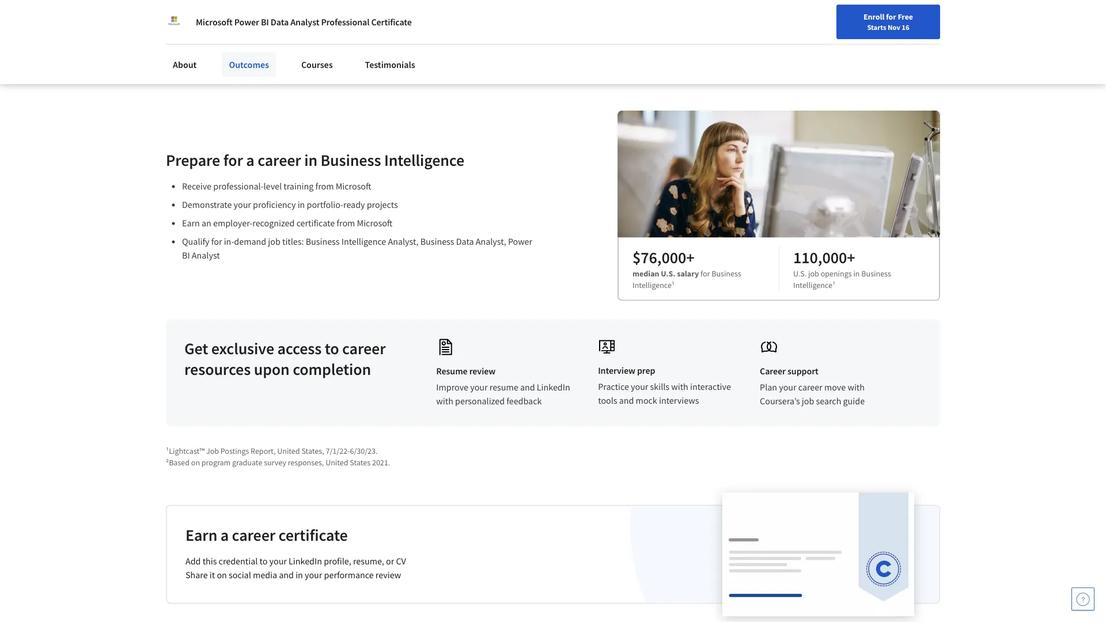Task type: vqa. For each thing, say whether or not it's contained in the screenshot.
leftmost the Tools to manage program communications
no



Task type: describe. For each thing, give the bounding box(es) containing it.
business inside for business intelligence
[[712, 268, 741, 279]]

profile,
[[324, 556, 351, 567]]

nov
[[888, 22, 900, 32]]

+ for $76,000
[[686, 247, 695, 267]]

openings
[[821, 268, 852, 279]]

enroll
[[864, 12, 885, 22]]

interview
[[598, 365, 635, 377]]

exclusive
[[211, 338, 274, 358]]

1 vertical spatial from
[[337, 217, 355, 229]]

learn more about coursera for business
[[185, 42, 344, 54]]

for up courses
[[296, 42, 307, 54]]

program
[[202, 457, 231, 468]]

job inside career support plan your career move with coursera's job search guide
[[802, 396, 814, 407]]

with inside interview prep practice your skills with interactive tools and mock interviews
[[671, 381, 688, 393]]

this
[[203, 556, 217, 567]]

resume
[[490, 382, 518, 393]]

personalized
[[455, 396, 505, 407]]

your left performance at the left bottom of the page
[[305, 570, 322, 581]]

add
[[186, 556, 201, 567]]

power inside qualify for in-demand job titles: business intelligence analyst, business data analyst, power bi analyst
[[508, 236, 532, 247]]

0 vertical spatial analyst
[[291, 16, 319, 28]]

for for demand
[[211, 236, 222, 247]]

outcomes link
[[222, 52, 276, 77]]

portfolio-
[[307, 199, 343, 210]]

intelligence inside qualify for in-demand job titles: business intelligence analyst, business data analyst, power bi analyst
[[342, 236, 386, 247]]

career inside get exclusive access to career resources upon completion
[[342, 338, 386, 358]]

interviews
[[659, 395, 699, 406]]

on inside ¹lightcast™ job postings report, united states, 7/1/22-6/30/23. ²based on program graduate survey responses, united states 2021.
[[191, 457, 200, 468]]

$76,000
[[633, 247, 686, 267]]

prep
[[637, 365, 655, 377]]

0 vertical spatial certificate
[[297, 217, 335, 229]]

1 vertical spatial microsoft
[[336, 181, 371, 192]]

ready
[[343, 199, 365, 210]]

guide
[[843, 396, 865, 407]]

employees
[[246, 0, 321, 8]]

receive professional-level training from microsoft
[[182, 181, 371, 192]]

in up training
[[304, 150, 317, 170]]

responses,
[[288, 457, 324, 468]]

0 vertical spatial microsoft
[[196, 16, 233, 28]]

$76,000 + median u.s. salary
[[633, 247, 699, 279]]

job
[[206, 446, 219, 456]]

in down training
[[298, 199, 305, 210]]

english
[[885, 13, 913, 24]]

english button
[[864, 0, 934, 37]]

on inside add this credential to your linkedin profile, resume, or cv share it on social media and in your performance review
[[217, 570, 227, 581]]

practice
[[598, 381, 629, 393]]

job inside qualify for in-demand job titles: business intelligence analyst, business data analyst, power bi analyst
[[268, 236, 280, 247]]

to for your
[[260, 556, 268, 567]]

¹ for 110,000
[[833, 280, 836, 290]]

search
[[816, 396, 841, 407]]

mock
[[636, 395, 657, 406]]

receive
[[182, 181, 211, 192]]

about
[[233, 42, 256, 54]]

business inside 110,000 + u.s. job openings in business intelligence
[[862, 268, 891, 279]]

certificate
[[371, 16, 412, 28]]

6/30/23.
[[350, 446, 378, 456]]

¹ for $76,000
[[672, 280, 675, 290]]

microsoft power bi data analyst professional certificate
[[196, 16, 412, 28]]

for for starts
[[886, 12, 896, 22]]

about link
[[166, 52, 204, 77]]

are
[[445, 0, 467, 8]]

and inside add this credential to your linkedin profile, resume, or cv share it on social media and in your performance review
[[279, 570, 294, 581]]

2021.
[[372, 457, 390, 468]]

0 vertical spatial a
[[246, 150, 254, 170]]

salary
[[677, 268, 699, 279]]

skills inside see how employees at top companies are mastering in-demand skills
[[263, 9, 298, 29]]

upon
[[254, 359, 290, 379]]

job inside 110,000 + u.s. job openings in business intelligence
[[808, 268, 819, 279]]

cv
[[396, 556, 406, 567]]

coursera
[[258, 42, 294, 54]]

interview prep practice your skills with interactive tools and mock interviews
[[598, 365, 731, 406]]

performance
[[324, 570, 374, 581]]

outcomes
[[229, 59, 269, 70]]

shopping cart: 1 item image
[[837, 9, 859, 27]]

learn more about coursera for business link
[[185, 42, 344, 54]]

prepare for a career in business intelligence
[[166, 150, 464, 170]]

0 vertical spatial united
[[277, 446, 300, 456]]

share
[[186, 570, 208, 581]]

earn a career certificate
[[186, 525, 348, 545]]

demand inside see how employees at top companies are mastering in-demand skills
[[203, 9, 260, 29]]

resume,
[[353, 556, 384, 567]]

feedback
[[507, 396, 542, 407]]

u.s. inside 110,000 + u.s. job openings in business intelligence
[[793, 268, 807, 279]]

support
[[788, 366, 819, 377]]

earn for earn an employer-recognized certificate from microsoft
[[182, 217, 200, 229]]

16
[[902, 22, 910, 32]]

in- inside see how employees at top companies are mastering in-demand skills
[[185, 9, 203, 29]]

1 horizontal spatial united
[[326, 457, 348, 468]]

career support plan your career move with coursera's job search guide
[[760, 366, 865, 407]]

projects
[[367, 199, 398, 210]]

companies
[[367, 0, 442, 8]]

¹lightcast™ job postings report, united states, 7/1/22-6/30/23. ²based on program graduate survey responses, united states 2021.
[[166, 446, 390, 468]]

media
[[253, 570, 277, 581]]

survey
[[264, 457, 286, 468]]

training
[[284, 181, 314, 192]]

+ for 110,000
[[847, 247, 855, 267]]

for for career
[[223, 150, 243, 170]]

proficiency
[[253, 199, 296, 210]]

top
[[341, 0, 364, 8]]

²based
[[166, 457, 190, 468]]

linkedin inside resume review improve your resume and linkedin with personalized feedback
[[537, 382, 570, 393]]

to for career
[[325, 338, 339, 358]]

more
[[210, 42, 231, 54]]

recognized
[[253, 217, 295, 229]]

your inside interview prep practice your skills with interactive tools and mock interviews
[[631, 381, 648, 393]]

see how employees at top companies are mastering in-demand skills
[[185, 0, 540, 29]]

report,
[[251, 446, 276, 456]]

and inside resume review improve your resume and linkedin with personalized feedback
[[520, 382, 535, 393]]

0 vertical spatial data
[[271, 16, 289, 28]]

professional
[[321, 16, 370, 28]]



Task type: locate. For each thing, give the bounding box(es) containing it.
linkedin
[[537, 382, 570, 393], [289, 556, 322, 567]]

0 horizontal spatial from
[[315, 181, 334, 192]]

1 horizontal spatial power
[[508, 236, 532, 247]]

job
[[268, 236, 280, 247], [808, 268, 819, 279], [802, 396, 814, 407]]

1 vertical spatial linkedin
[[289, 556, 322, 567]]

your up personalized
[[470, 382, 488, 393]]

job left search
[[802, 396, 814, 407]]

intelligence inside for business intelligence
[[633, 280, 672, 290]]

0 horizontal spatial ¹
[[672, 280, 675, 290]]

in- inside qualify for in-demand job titles: business intelligence analyst, business data analyst, power bi analyst
[[224, 236, 234, 247]]

career up credential
[[232, 525, 275, 545]]

with up interviews
[[671, 381, 688, 393]]

qualify
[[182, 236, 209, 247]]

access
[[277, 338, 322, 358]]

None search field
[[164, 7, 441, 30]]

1 vertical spatial to
[[260, 556, 268, 567]]

2 vertical spatial microsoft
[[357, 217, 393, 229]]

help center image
[[1076, 592, 1090, 606]]

united
[[277, 446, 300, 456], [326, 457, 348, 468]]

in inside add this credential to your linkedin profile, resume, or cv share it on social media and in your performance review
[[296, 570, 303, 581]]

demand inside qualify for in-demand job titles: business intelligence analyst, business data analyst, power bi analyst
[[234, 236, 266, 247]]

1 vertical spatial bi
[[182, 250, 190, 261]]

data
[[271, 16, 289, 28], [456, 236, 474, 247]]

1 horizontal spatial linkedin
[[537, 382, 570, 393]]

get exclusive access to career resources upon completion
[[184, 338, 386, 379]]

business
[[309, 42, 344, 54], [321, 150, 381, 170], [306, 236, 340, 247], [420, 236, 454, 247], [712, 268, 741, 279], [862, 268, 891, 279]]

1 vertical spatial power
[[508, 236, 532, 247]]

completion
[[293, 359, 371, 379]]

0 horizontal spatial united
[[277, 446, 300, 456]]

2 horizontal spatial and
[[619, 395, 634, 406]]

analyst down the "qualify"
[[192, 250, 220, 261]]

intelligence inside 110,000 + u.s. job openings in business intelligence
[[793, 280, 833, 290]]

for right the "qualify"
[[211, 236, 222, 247]]

coursera career certificate image
[[723, 493, 914, 616]]

0 vertical spatial power
[[234, 16, 259, 28]]

improve
[[436, 382, 468, 393]]

2 vertical spatial and
[[279, 570, 294, 581]]

linkedin inside add this credential to your linkedin profile, resume, or cv share it on social media and in your performance review
[[289, 556, 322, 567]]

microsoft down how
[[196, 16, 233, 28]]

analyst inside qualify for in-demand job titles: business intelligence analyst, business data analyst, power bi analyst
[[192, 250, 220, 261]]

1 vertical spatial certificate
[[279, 525, 348, 545]]

to up media
[[260, 556, 268, 567]]

review
[[469, 366, 496, 377], [376, 570, 401, 581]]

1 horizontal spatial analyst
[[291, 16, 319, 28]]

0 vertical spatial from
[[315, 181, 334, 192]]

0 vertical spatial and
[[520, 382, 535, 393]]

0 horizontal spatial review
[[376, 570, 401, 581]]

for up professional-
[[223, 150, 243, 170]]

qualify for in-demand job titles: business intelligence analyst, business data analyst, power bi analyst
[[182, 236, 532, 261]]

0 vertical spatial to
[[325, 338, 339, 358]]

1 horizontal spatial data
[[456, 236, 474, 247]]

1 horizontal spatial on
[[217, 570, 227, 581]]

a up professional-
[[246, 150, 254, 170]]

learn
[[185, 42, 208, 54]]

professional-
[[213, 181, 264, 192]]

+
[[686, 247, 695, 267], [847, 247, 855, 267]]

0 horizontal spatial power
[[234, 16, 259, 28]]

¹
[[672, 280, 675, 290], [833, 280, 836, 290]]

0 horizontal spatial bi
[[182, 250, 190, 261]]

+ inside 110,000 + u.s. job openings in business intelligence
[[847, 247, 855, 267]]

united down 7/1/22-
[[326, 457, 348, 468]]

¹ down "$76,000 + median u.s. salary"
[[672, 280, 675, 290]]

1 vertical spatial a
[[221, 525, 229, 545]]

enroll for free starts nov 16
[[864, 12, 913, 32]]

1 horizontal spatial in-
[[224, 236, 234, 247]]

interactive
[[690, 381, 731, 393]]

2 u.s. from the left
[[793, 268, 807, 279]]

0 vertical spatial skills
[[263, 9, 298, 29]]

in right openings
[[854, 268, 860, 279]]

bi inside qualify for in-demand job titles: business intelligence analyst, business data analyst, power bi analyst
[[182, 250, 190, 261]]

your up coursera's
[[779, 382, 797, 393]]

in inside 110,000 + u.s. job openings in business intelligence
[[854, 268, 860, 279]]

it
[[210, 570, 215, 581]]

1 horizontal spatial a
[[246, 150, 254, 170]]

your inside resume review improve your resume and linkedin with personalized feedback
[[470, 382, 488, 393]]

your up mock on the right
[[631, 381, 648, 393]]

for inside qualify for in-demand job titles: business intelligence analyst, business data analyst, power bi analyst
[[211, 236, 222, 247]]

your up media
[[269, 556, 287, 567]]

2 + from the left
[[847, 247, 855, 267]]

intelligence
[[384, 150, 464, 170], [342, 236, 386, 247], [633, 280, 672, 290], [793, 280, 833, 290]]

analyst,
[[388, 236, 419, 247], [476, 236, 506, 247]]

0 vertical spatial earn
[[182, 217, 200, 229]]

0 horizontal spatial u.s.
[[661, 268, 676, 279]]

earn
[[182, 217, 200, 229], [186, 525, 217, 545]]

1 horizontal spatial bi
[[261, 16, 269, 28]]

110,000
[[793, 247, 847, 267]]

2 horizontal spatial with
[[848, 382, 865, 393]]

for business intelligence
[[633, 268, 741, 290]]

career
[[258, 150, 301, 170], [342, 338, 386, 358], [798, 382, 823, 393], [232, 525, 275, 545]]

review inside resume review improve your resume and linkedin with personalized feedback
[[469, 366, 496, 377]]

add this credential to your linkedin profile, resume, or cv share it on social media and in your performance review
[[186, 556, 406, 581]]

1 + from the left
[[686, 247, 695, 267]]

earn for earn a career certificate
[[186, 525, 217, 545]]

data inside qualify for in-demand job titles: business intelligence analyst, business data analyst, power bi analyst
[[456, 236, 474, 247]]

0 vertical spatial linkedin
[[537, 382, 570, 393]]

tools
[[598, 395, 617, 406]]

1 horizontal spatial ¹
[[833, 280, 836, 290]]

coursera's
[[760, 396, 800, 407]]

coursera enterprise logos image
[[683, 0, 914, 46]]

0 horizontal spatial +
[[686, 247, 695, 267]]

1 horizontal spatial from
[[337, 217, 355, 229]]

resume review improve your resume and linkedin with personalized feedback
[[436, 366, 570, 407]]

1 horizontal spatial review
[[469, 366, 496, 377]]

your down professional-
[[234, 199, 251, 210]]

bi
[[261, 16, 269, 28], [182, 250, 190, 261]]

certificate
[[297, 217, 335, 229], [279, 525, 348, 545]]

certificate down portfolio- on the top of the page
[[297, 217, 335, 229]]

microsoft up ready
[[336, 181, 371, 192]]

postings
[[221, 446, 249, 456]]

linkedin left "profile,"
[[289, 556, 322, 567]]

testimonials
[[365, 59, 415, 70]]

states,
[[302, 446, 324, 456]]

in
[[304, 150, 317, 170], [298, 199, 305, 210], [854, 268, 860, 279], [296, 570, 303, 581]]

0 vertical spatial review
[[469, 366, 496, 377]]

plan
[[760, 382, 777, 393]]

and up feedback
[[520, 382, 535, 393]]

review up resume
[[469, 366, 496, 377]]

0 horizontal spatial skills
[[263, 9, 298, 29]]

with up guide at the bottom of page
[[848, 382, 865, 393]]

0 horizontal spatial analyst,
[[388, 236, 419, 247]]

1 vertical spatial and
[[619, 395, 634, 406]]

from down ready
[[337, 217, 355, 229]]

2 vertical spatial job
[[802, 396, 814, 407]]

0 vertical spatial demand
[[203, 9, 260, 29]]

0 vertical spatial in-
[[185, 9, 203, 29]]

free
[[898, 12, 913, 22]]

1 vertical spatial earn
[[186, 525, 217, 545]]

bi down the "qualify"
[[182, 250, 190, 261]]

2 ¹ from the left
[[833, 280, 836, 290]]

1 u.s. from the left
[[661, 268, 676, 279]]

a
[[246, 150, 254, 170], [221, 525, 229, 545]]

0 vertical spatial on
[[191, 457, 200, 468]]

1 ¹ from the left
[[672, 280, 675, 290]]

¹ down openings
[[833, 280, 836, 290]]

with down improve
[[436, 396, 453, 407]]

get
[[184, 338, 208, 358]]

analyst down employees
[[291, 16, 319, 28]]

1 horizontal spatial and
[[520, 382, 535, 393]]

career
[[760, 366, 786, 377]]

1 vertical spatial data
[[456, 236, 474, 247]]

1 horizontal spatial with
[[671, 381, 688, 393]]

courses link
[[294, 52, 340, 77]]

skills down employees
[[263, 9, 298, 29]]

+ inside "$76,000 + median u.s. salary"
[[686, 247, 695, 267]]

1 vertical spatial review
[[376, 570, 401, 581]]

for right "salary"
[[701, 268, 710, 279]]

and right 'tools'
[[619, 395, 634, 406]]

7/1/22-
[[326, 446, 350, 456]]

for
[[886, 12, 896, 22], [296, 42, 307, 54], [223, 150, 243, 170], [211, 236, 222, 247], [701, 268, 710, 279]]

microsoft image
[[166, 14, 182, 30]]

on right the it
[[217, 570, 227, 581]]

graduate
[[232, 457, 262, 468]]

for up nov
[[886, 12, 896, 22]]

earn an employer-recognized certificate from microsoft
[[182, 217, 393, 229]]

a up credential
[[221, 525, 229, 545]]

states
[[350, 457, 371, 468]]

2 analyst, from the left
[[476, 236, 506, 247]]

career up completion
[[342, 338, 386, 358]]

bi down employees
[[261, 16, 269, 28]]

to up completion
[[325, 338, 339, 358]]

in- down employer-
[[224, 236, 234, 247]]

resources
[[184, 359, 251, 379]]

see
[[185, 0, 210, 8]]

1 horizontal spatial to
[[325, 338, 339, 358]]

110,000 + u.s. job openings in business intelligence
[[793, 247, 891, 290]]

how
[[213, 0, 243, 8]]

0 horizontal spatial data
[[271, 16, 289, 28]]

prepare
[[166, 150, 220, 170]]

titles:
[[282, 236, 304, 247]]

your inside career support plan your career move with coursera's job search guide
[[779, 382, 797, 393]]

0 horizontal spatial on
[[191, 457, 200, 468]]

with inside career support plan your career move with coursera's job search guide
[[848, 382, 865, 393]]

career up receive professional-level training from microsoft
[[258, 150, 301, 170]]

earn left an at the left of page
[[182, 217, 200, 229]]

courses
[[301, 59, 333, 70]]

level
[[264, 181, 282, 192]]

in right media
[[296, 570, 303, 581]]

demand down how
[[203, 9, 260, 29]]

starts
[[867, 22, 886, 32]]

0 vertical spatial job
[[268, 236, 280, 247]]

mastering
[[470, 0, 540, 8]]

or
[[386, 556, 394, 567]]

and inside interview prep practice your skills with interactive tools and mock interviews
[[619, 395, 634, 406]]

employer-
[[213, 217, 253, 229]]

microsoft
[[196, 16, 233, 28], [336, 181, 371, 192], [357, 217, 393, 229]]

demand down employer-
[[234, 236, 266, 247]]

from up portfolio- on the top of the page
[[315, 181, 334, 192]]

demand
[[203, 9, 260, 29], [234, 236, 266, 247]]

review inside add this credential to your linkedin profile, resume, or cv share it on social media and in your performance review
[[376, 570, 401, 581]]

testimonials link
[[358, 52, 422, 77]]

0 vertical spatial bi
[[261, 16, 269, 28]]

with inside resume review improve your resume and linkedin with personalized feedback
[[436, 396, 453, 407]]

job down 110,000 at top
[[808, 268, 819, 279]]

resume
[[436, 366, 468, 377]]

0 horizontal spatial a
[[221, 525, 229, 545]]

review down or
[[376, 570, 401, 581]]

1 vertical spatial on
[[217, 570, 227, 581]]

certificate up "profile,"
[[279, 525, 348, 545]]

on down the ¹lightcast™
[[191, 457, 200, 468]]

1 horizontal spatial u.s.
[[793, 268, 807, 279]]

about
[[173, 59, 197, 70]]

and right media
[[279, 570, 294, 581]]

1 analyst, from the left
[[388, 236, 419, 247]]

0 horizontal spatial in-
[[185, 9, 203, 29]]

to inside get exclusive access to career resources upon completion
[[325, 338, 339, 358]]

1 horizontal spatial analyst,
[[476, 236, 506, 247]]

career inside career support plan your career move with coursera's job search guide
[[798, 382, 823, 393]]

u.s. inside "$76,000 + median u.s. salary"
[[661, 268, 676, 279]]

for inside for business intelligence
[[701, 268, 710, 279]]

show notifications image
[[951, 14, 965, 28]]

to inside add this credential to your linkedin profile, resume, or cv share it on social media and in your performance review
[[260, 556, 268, 567]]

0 horizontal spatial analyst
[[192, 250, 220, 261]]

1 vertical spatial united
[[326, 457, 348, 468]]

skills up mock on the right
[[650, 381, 670, 393]]

0 horizontal spatial linkedin
[[289, 556, 322, 567]]

u.s. down 110,000 at top
[[793, 268, 807, 279]]

+ up "salary"
[[686, 247, 695, 267]]

1 vertical spatial in-
[[224, 236, 234, 247]]

0 horizontal spatial to
[[260, 556, 268, 567]]

career down support
[[798, 382, 823, 393]]

1 vertical spatial analyst
[[192, 250, 220, 261]]

skills
[[263, 9, 298, 29], [650, 381, 670, 393]]

+ up openings
[[847, 247, 855, 267]]

0 horizontal spatial and
[[279, 570, 294, 581]]

u.s. down $76,000
[[661, 268, 676, 279]]

analyst
[[291, 16, 319, 28], [192, 250, 220, 261]]

1 horizontal spatial skills
[[650, 381, 670, 393]]

1 vertical spatial job
[[808, 268, 819, 279]]

1 vertical spatial demand
[[234, 236, 266, 247]]

0 horizontal spatial with
[[436, 396, 453, 407]]

move
[[825, 382, 846, 393]]

job down recognized
[[268, 236, 280, 247]]

united up survey at the bottom of page
[[277, 446, 300, 456]]

1 vertical spatial skills
[[650, 381, 670, 393]]

skills inside interview prep practice your skills with interactive tools and mock interviews
[[650, 381, 670, 393]]

¹lightcast™
[[166, 446, 205, 456]]

demonstrate your proficiency in portfolio-ready projects
[[182, 199, 398, 210]]

1 horizontal spatial +
[[847, 247, 855, 267]]

median
[[633, 268, 659, 279]]

microsoft down projects
[[357, 217, 393, 229]]

in- down the see on the top left of page
[[185, 9, 203, 29]]

earn up add
[[186, 525, 217, 545]]

linkedin up feedback
[[537, 382, 570, 393]]

for inside enroll for free starts nov 16
[[886, 12, 896, 22]]



